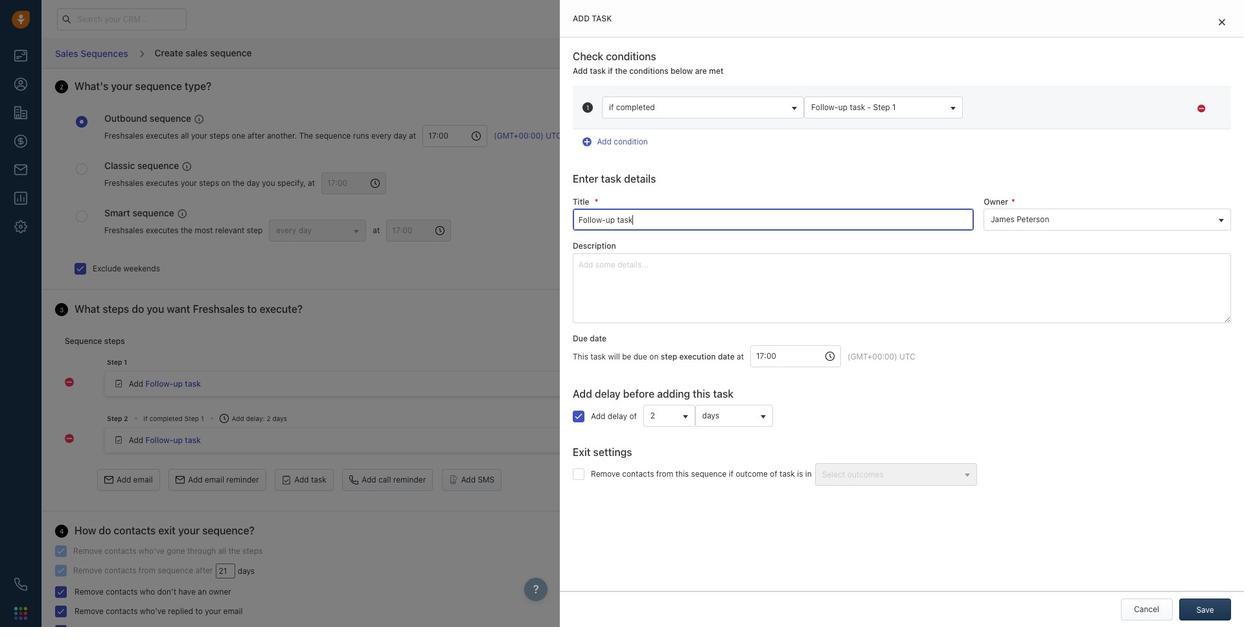 Task type: locate. For each thing, give the bounding box(es) containing it.
you left the want
[[147, 303, 164, 315]]

to
[[1150, 105, 1158, 114], [247, 303, 257, 315], [195, 607, 203, 617]]

contacts for remove contacts from sequence after
[[105, 566, 136, 576]]

None text field
[[751, 345, 842, 367]]

1 horizontal spatial (gmt+00:00)
[[848, 352, 898, 362]]

0 vertical spatial on
[[221, 178, 231, 188]]

sequence down what are sales sequences?
[[986, 105, 1022, 114]]

2 reminder from the left
[[393, 475, 426, 485]]

to left execute?
[[247, 303, 257, 315]]

0 vertical spatial from
[[657, 469, 674, 479]]

contacts inside "dialog"
[[623, 469, 655, 479]]

0 horizontal spatial step
[[247, 226, 263, 235]]

conditions right check
[[606, 51, 657, 62]]

1 vertical spatial add follow-up task
[[129, 436, 201, 445]]

None text field
[[216, 564, 236, 579]]

utc
[[546, 131, 562, 141], [900, 352, 916, 362]]

date right execution
[[718, 352, 735, 362]]

<span class=" ">sales reps can use this for weekly check-ins with leads and to run renewal campaigns e.g. renewing a contract</span> image
[[182, 162, 191, 171]]

1 vertical spatial an
[[198, 587, 207, 597]]

sequence?
[[202, 525, 255, 537]]

sequences?
[[1023, 82, 1074, 93]]

execute?
[[260, 303, 303, 315]]

day
[[394, 131, 407, 141], [247, 178, 260, 188], [299, 225, 312, 235]]

in right the outcome
[[806, 469, 812, 479]]

1 horizontal spatial day
[[299, 225, 312, 235]]

call inside button
[[379, 475, 391, 485]]

a up sms.
[[958, 105, 963, 114]]

follow- down if completed step 1
[[146, 436, 173, 445]]

2 inside button
[[651, 411, 656, 421]]

2 horizontal spatial are
[[1041, 127, 1053, 137]]

Search your CRM... text field
[[57, 8, 187, 30]]

what for what are sales sequences?
[[958, 82, 980, 93]]

if left the outcome
[[729, 469, 734, 479]]

every
[[372, 131, 392, 141], [276, 225, 297, 235]]

0 vertical spatial step
[[1001, 116, 1017, 126]]

contacts down remove contacts who don't have an owner
[[106, 607, 138, 617]]

1 horizontal spatial step
[[661, 352, 678, 362]]

1 vertical spatial (gmt+00:00) utc
[[848, 352, 916, 362]]

can
[[1110, 105, 1123, 114], [1019, 116, 1032, 126]]

1 vertical spatial call
[[379, 475, 391, 485]]

the up sms.
[[958, 116, 970, 126]]

1 vertical spatial on
[[650, 352, 659, 362]]

1 follow-up task link from the top
[[146, 379, 201, 389]]

of
[[1063, 105, 1070, 114], [630, 412, 637, 421], [770, 469, 778, 479]]

up,
[[1075, 127, 1086, 137]]

1 vertical spatial 1
[[124, 358, 127, 366]]

email inside button
[[205, 475, 224, 485]]

be
[[1035, 116, 1044, 126], [623, 352, 632, 362]]

phone image
[[14, 578, 27, 591]]

owner
[[984, 197, 1009, 207]]

1 vertical spatial date
[[718, 352, 735, 362]]

a
[[958, 105, 963, 114], [994, 116, 999, 126]]

0 vertical spatial completed
[[616, 103, 655, 112]]

day down 'specify,'
[[299, 225, 312, 235]]

1 vertical spatial what
[[75, 303, 100, 315]]

step right 'relevant'
[[247, 226, 263, 235]]

from up the who
[[139, 566, 156, 576]]

relevant
[[215, 226, 245, 235]]

0 vertical spatial call
[[1101, 116, 1113, 126]]

who've down remove contacts who don't have an owner
[[140, 607, 166, 617]]

of inside a sales sequence is a series of steps you can set up to nurture contacts in the crm. a step can be an email, task, call reminder, email reminder, or sms. once your steps are lined up, the crm executes them automatically for you.
[[1063, 105, 1070, 114]]

cancel button
[[1121, 599, 1173, 621]]

executes down classic sequence
[[146, 178, 179, 188]]

in inside "dialog"
[[806, 469, 812, 479]]

this
[[693, 388, 711, 400], [676, 469, 689, 479]]

1 down sequence steps
[[124, 358, 127, 366]]

add task
[[573, 14, 612, 23], [294, 475, 327, 485]]

follow-up task link down if completed step 1
[[146, 436, 201, 445]]

1 vertical spatial can
[[1019, 116, 1032, 126]]

1 vertical spatial who've
[[140, 607, 166, 617]]

0 horizontal spatial all
[[181, 131, 189, 141]]

dialog containing check conditions
[[560, 0, 1245, 628]]

1 horizontal spatial completed
[[616, 103, 655, 112]]

be inside a sales sequence is a series of steps you can set up to nurture contacts in the crm. a step can be an email, task, call reminder, email reminder, or sms. once your steps are lined up, the crm executes them automatically for you.
[[1035, 116, 1044, 126]]

2 vertical spatial are
[[1041, 127, 1053, 137]]

1 left 'add delay : 2 days'
[[201, 415, 204, 423]]

2 follow-up task link from the top
[[146, 436, 201, 445]]

all right through
[[218, 547, 226, 556]]

add call reminder
[[362, 475, 426, 485]]

1 horizontal spatial be
[[1035, 116, 1044, 126]]

every down 'specify,'
[[276, 225, 297, 235]]

1 horizontal spatial this
[[693, 388, 711, 400]]

1 horizontal spatial from
[[657, 469, 674, 479]]

the up if completed
[[615, 66, 628, 76]]

close image
[[1220, 18, 1226, 26]]

what
[[958, 82, 980, 93], [75, 303, 100, 315]]

freshsales down the classic at the left of the page
[[104, 178, 144, 188]]

days inside button
[[703, 411, 720, 421]]

gone
[[167, 547, 185, 556]]

0 horizontal spatial of
[[630, 412, 637, 421]]

1 vertical spatial is
[[798, 469, 804, 479]]

exit
[[158, 525, 176, 537]]

1 horizontal spatial reminder,
[[1174, 116, 1208, 126]]

reminder inside button
[[393, 475, 426, 485]]

0 horizontal spatial day
[[247, 178, 260, 188]]

add follow-up task
[[129, 379, 201, 389], [129, 436, 201, 445]]

the down sequence?
[[229, 547, 241, 556]]

email up sequence?
[[205, 475, 224, 485]]

contacts up remove contacts from sequence after
[[105, 547, 136, 556]]

step inside "button"
[[874, 103, 891, 112]]

0 vertical spatial add task
[[573, 14, 612, 23]]

most
[[195, 226, 213, 235]]

at right runs
[[409, 131, 416, 141]]

conditions
[[606, 51, 657, 62], [630, 66, 669, 76]]

smart sequence
[[104, 207, 174, 218]]

0 vertical spatial can
[[1110, 105, 1123, 114]]

add follow-up task up if completed step 1
[[129, 379, 201, 389]]

day inside button
[[299, 225, 312, 235]]

1 horizontal spatial date
[[718, 352, 735, 362]]

is right the outcome
[[798, 469, 804, 479]]

this down 2 button
[[676, 469, 689, 479]]

remove for remove contacts from this sequence if outcome of task is in
[[591, 469, 620, 479]]

you left 'specify,'
[[262, 178, 275, 188]]

2 add follow-up task from the top
[[129, 436, 201, 445]]

sales sequences
[[55, 48, 128, 59]]

your inside a sales sequence is a series of steps you can set up to nurture contacts in the crm. a step can be an email, task, call reminder, email reminder, or sms. once your steps are lined up, the crm executes them automatically for you.
[[1000, 127, 1017, 137]]

your right exit
[[178, 525, 200, 537]]

2 horizontal spatial to
[[1150, 105, 1158, 114]]

sequence down gone
[[158, 566, 193, 576]]

exit
[[573, 447, 591, 458]]

add task inside "dialog"
[[573, 14, 612, 23]]

2 vertical spatial of
[[770, 469, 778, 479]]

after down through
[[196, 566, 213, 576]]

executes for classic sequence
[[146, 178, 179, 188]]

add delay : 2 days
[[232, 415, 287, 423]]

executes down outbound sequence at the left top of page
[[146, 131, 179, 141]]

days right 2 button
[[703, 411, 720, 421]]

if up if completed
[[608, 66, 613, 76]]

0 horizontal spatial call
[[379, 475, 391, 485]]

want
[[167, 303, 190, 315]]

settings
[[594, 447, 633, 458]]

if up add condition link
[[609, 103, 614, 112]]

executes down <span class=" ">sales reps can use this for prospecting and account-based selling e.g. following up with event attendees</span> image
[[146, 226, 179, 235]]

sales for create
[[186, 47, 208, 58]]

an right have at the bottom left
[[198, 587, 207, 597]]

sequence left <span class=" ">sales reps can use this for prospecting and account-based selling e.g. following up with event attendees</span> image
[[133, 207, 174, 218]]

2 vertical spatial day
[[299, 225, 312, 235]]

2 left if completed step 1
[[124, 415, 128, 423]]

1 vertical spatial after
[[196, 566, 213, 576]]

follow-up task - step 1
[[812, 103, 896, 112]]

you inside a sales sequence is a series of steps you can set up to nurture contacts in the crm. a step can be an email, task, call reminder, email reminder, or sms. once your steps are lined up, the crm executes them automatically for you.
[[1095, 105, 1108, 114]]

0 vertical spatial (gmt+00:00)
[[494, 131, 544, 141]]

what right 3
[[75, 303, 100, 315]]

executes down set
[[1122, 127, 1155, 137]]

0 vertical spatial 1
[[893, 103, 896, 112]]

your down "<span class=" ">sales reps can use this for weekly check-ins with leads and to run renewal campaigns e.g. renewing a contract</span>" image on the left top of the page
[[181, 178, 197, 188]]

how do contacts exit your sequence?
[[75, 525, 255, 537]]

of down "before"
[[630, 412, 637, 421]]

if inside 'if completed' 'button'
[[609, 103, 614, 112]]

conditions left the below
[[630, 66, 669, 76]]

from down 2 button
[[657, 469, 674, 479]]

reminder
[[226, 475, 259, 485], [393, 475, 426, 485]]

2 horizontal spatial day
[[394, 131, 407, 141]]

met
[[710, 66, 724, 76]]

in right minus filled image
[[1223, 105, 1229, 114]]

are left met
[[695, 66, 707, 76]]

you up task,
[[1095, 105, 1108, 114]]

add
[[573, 14, 590, 23], [573, 66, 588, 76], [597, 137, 612, 147], [129, 379, 143, 389], [573, 388, 592, 400], [591, 412, 606, 421], [232, 415, 244, 423], [129, 436, 143, 445], [117, 475, 131, 485], [188, 475, 203, 485], [294, 475, 309, 485], [362, 475, 376, 485], [461, 475, 476, 485]]

if inside check conditions add task if the conditions below are met
[[608, 66, 613, 76]]

1 horizontal spatial do
[[132, 303, 144, 315]]

0 horizontal spatial reminder
[[226, 475, 259, 485]]

after
[[248, 131, 265, 141], [196, 566, 213, 576]]

0 vertical spatial day
[[394, 131, 407, 141]]

this right the adding
[[693, 388, 711, 400]]

are left the lined
[[1041, 127, 1053, 137]]

freshsales executes the most relevant step
[[104, 226, 263, 235]]

0 horizontal spatial from
[[139, 566, 156, 576]]

0 vertical spatial you
[[1095, 105, 1108, 114]]

is left a
[[1024, 105, 1030, 114]]

at right every day button
[[373, 226, 380, 235]]

1 vertical spatial do
[[99, 525, 111, 537]]

your right once in the top of the page
[[1000, 127, 1017, 137]]

0 vertical spatial follow-up task link
[[146, 379, 201, 389]]

sales
[[55, 48, 78, 59]]

2 horizontal spatial 1
[[893, 103, 896, 112]]

to right replied
[[195, 607, 203, 617]]

reminder, down set
[[1116, 116, 1150, 126]]

steps up step 1 at the left bottom of the page
[[104, 336, 125, 346]]

1 vertical spatial utc
[[900, 352, 916, 362]]

1 horizontal spatial of
[[770, 469, 778, 479]]

your down the <span class=" ">sales reps can use this for traditional drip campaigns e.g. reengaging with cold prospects</span> icon
[[191, 131, 207, 141]]

2 vertical spatial sales
[[965, 105, 984, 114]]

in inside a sales sequence is a series of steps you can set up to nurture contacts in the crm. a step can be an email, task, call reminder, email reminder, or sms. once your steps are lined up, the crm executes them automatically for you.
[[1223, 105, 1229, 114]]

of right the outcome
[[770, 469, 778, 479]]

sequence steps
[[65, 336, 125, 346]]

2 horizontal spatial of
[[1063, 105, 1070, 114]]

days
[[703, 411, 720, 421], [273, 415, 287, 423], [238, 567, 255, 576]]

reminder inside button
[[226, 475, 259, 485]]

0 vertical spatial who've
[[139, 547, 165, 556]]

the left most
[[181, 226, 193, 235]]

1 vertical spatial follow-up task link
[[146, 436, 201, 445]]

steps down sequence?
[[243, 547, 263, 556]]

1 horizontal spatial to
[[247, 303, 257, 315]]

an
[[1046, 116, 1055, 126], [198, 587, 207, 597]]

adding
[[658, 388, 691, 400]]

delay for of
[[608, 412, 628, 421]]

up up if completed step 1
[[173, 379, 183, 389]]

contacts down settings
[[623, 469, 655, 479]]

2 vertical spatial 1
[[201, 415, 204, 423]]

0 vertical spatial in
[[1223, 105, 1229, 114]]

is inside a sales sequence is a series of steps you can set up to nurture contacts in the crm. a step can be an email, task, call reminder, email reminder, or sms. once your steps are lined up, the crm executes them automatically for you.
[[1024, 105, 1030, 114]]

0 vertical spatial is
[[1024, 105, 1030, 114]]

every inside button
[[276, 225, 297, 235]]

1 vertical spatial completed
[[150, 415, 183, 423]]

owner
[[209, 587, 231, 597]]

email
[[1152, 116, 1172, 126], [133, 475, 153, 485], [205, 475, 224, 485], [223, 607, 243, 617]]

1 vertical spatial from
[[139, 566, 156, 576]]

0 vertical spatial an
[[1046, 116, 1055, 126]]

contacts for remove contacts who've replied to your email
[[106, 607, 138, 617]]

0 vertical spatial every
[[372, 131, 392, 141]]

1 horizontal spatial you
[[262, 178, 275, 188]]

can left set
[[1110, 105, 1123, 114]]

<span class=" ">sales reps can use this for traditional drip campaigns e.g. reengaging with cold prospects</span> image
[[195, 115, 204, 124]]

after right one
[[248, 131, 265, 141]]

all up "<span class=" ">sales reps can use this for weekly check-ins with leads and to run renewal campaigns e.g. renewing a contract</span>" image on the left top of the page
[[181, 131, 189, 141]]

0 vertical spatial of
[[1063, 105, 1070, 114]]

be down a
[[1035, 116, 1044, 126]]

sequence left the outcome
[[692, 469, 727, 479]]

step left execution
[[661, 352, 678, 362]]

add call reminder button
[[342, 469, 433, 491]]

(gmt+00:00)
[[494, 131, 544, 141], [848, 352, 898, 362]]

completed inside 'button'
[[616, 103, 655, 112]]

1
[[893, 103, 896, 112], [124, 358, 127, 366], [201, 415, 204, 423]]

remove inside "dialog"
[[591, 469, 620, 479]]

exit settings
[[573, 447, 633, 458]]

0 horizontal spatial completed
[[150, 415, 183, 423]]

sales inside a sales sequence is a series of steps you can set up to nurture contacts in the crm. a step can be an email, task, call reminder, email reminder, or sms. once your steps are lined up, the crm executes them automatically for you.
[[965, 105, 984, 114]]

1 horizontal spatial every
[[372, 131, 392, 141]]

follow-up task link up if completed step 1
[[146, 379, 201, 389]]

will
[[608, 352, 620, 362]]

your
[[111, 81, 133, 92], [1000, 127, 1017, 137], [191, 131, 207, 141], [181, 178, 197, 188], [178, 525, 200, 537], [205, 607, 221, 617]]

reminder left add sms button
[[393, 475, 426, 485]]

can down a
[[1019, 116, 1032, 126]]

0 vertical spatial what
[[958, 82, 980, 93]]

0 vertical spatial date
[[590, 334, 607, 343]]

every day button
[[269, 219, 367, 242]]

1 vertical spatial in
[[806, 469, 812, 479]]

reminder up sequence?
[[226, 475, 259, 485]]

at right execution
[[737, 352, 744, 362]]

follow- inside "button"
[[812, 103, 839, 112]]

2 horizontal spatial step
[[1001, 116, 1017, 126]]

email up how do contacts exit your sequence?
[[133, 475, 153, 485]]

crm.
[[972, 116, 991, 126]]

contacts up or
[[1189, 105, 1221, 114]]

1 vertical spatial (gmt+00:00)
[[848, 352, 898, 362]]

0 horizontal spatial you
[[147, 303, 164, 315]]

0 vertical spatial follow-
[[812, 103, 839, 112]]

2 down add delay before adding this task
[[651, 411, 656, 421]]

type?
[[185, 81, 212, 92]]

from inside "dialog"
[[657, 469, 674, 479]]

them
[[1157, 127, 1176, 137]]

steps up task,
[[1072, 105, 1092, 114]]

0 horizontal spatial sales
[[186, 47, 208, 58]]

0 vertical spatial this
[[693, 388, 711, 400]]

0 vertical spatial sales
[[186, 47, 208, 58]]

every day
[[276, 225, 312, 235]]

contacts for remove contacts who've gone through all the steps
[[105, 547, 136, 556]]

have
[[179, 587, 196, 597]]

add condition
[[597, 137, 648, 147]]

follow-up task link
[[146, 379, 201, 389], [146, 436, 201, 445]]

2 vertical spatial to
[[195, 607, 203, 617]]

day right runs
[[394, 131, 407, 141]]

(gmt+00:00) utc link
[[494, 130, 562, 142]]

date right due
[[590, 334, 607, 343]]

enter task details
[[573, 173, 657, 185]]

do left the want
[[132, 303, 144, 315]]

on right due
[[650, 352, 659, 362]]

task inside button
[[311, 475, 327, 485]]

0 horizontal spatial every
[[276, 225, 297, 235]]

remove contacts who don't have an owner
[[75, 587, 231, 597]]

1 horizontal spatial can
[[1110, 105, 1123, 114]]

on up 'relevant'
[[221, 178, 231, 188]]

sequences
[[81, 48, 128, 59]]

follow-up task - step 1 button
[[805, 97, 964, 119]]

reminder,
[[1116, 116, 1150, 126], [1174, 116, 1208, 126]]

1 horizontal spatial are
[[983, 82, 996, 93]]

freshsales down smart
[[104, 226, 144, 235]]

completed for if completed step 1
[[150, 415, 183, 423]]

the inside check conditions add task if the conditions below are met
[[615, 66, 628, 76]]

1 reminder from the left
[[226, 475, 259, 485]]

1 right -
[[893, 103, 896, 112]]

dialog
[[560, 0, 1245, 628]]

what's your sequence type?
[[75, 81, 212, 92]]

james
[[991, 215, 1015, 225]]

freshworks switcher image
[[14, 607, 27, 620]]

contacts inside a sales sequence is a series of steps you can set up to nurture contacts in the crm. a step can be an email, task, call reminder, email reminder, or sms. once your steps are lined up, the crm executes them automatically for you.
[[1189, 105, 1221, 114]]

step inside a sales sequence is a series of steps you can set up to nurture contacts in the crm. a step can be an email, task, call reminder, email reminder, or sms. once your steps are lined up, the crm executes them automatically for you.
[[1001, 116, 1017, 126]]

be inside "dialog"
[[623, 352, 632, 362]]

0 vertical spatial are
[[695, 66, 707, 76]]

to left nurture
[[1150, 105, 1158, 114]]

0 vertical spatial a
[[958, 105, 963, 114]]

1 vertical spatial follow-
[[146, 379, 173, 389]]

up
[[839, 103, 848, 112], [1139, 105, 1148, 114], [173, 379, 183, 389], [173, 436, 183, 445]]

contacts up remove contacts who don't have an owner
[[105, 566, 136, 576]]

the down task,
[[1088, 127, 1100, 137]]

0 vertical spatial after
[[248, 131, 265, 141]]

1 vertical spatial sales
[[999, 82, 1021, 93]]

(gmt+00:00) utc
[[494, 131, 562, 141], [848, 352, 916, 362]]

up left -
[[839, 103, 848, 112]]

step
[[874, 103, 891, 112], [107, 358, 122, 366], [185, 415, 199, 423], [107, 415, 122, 423]]

sms
[[478, 475, 495, 485]]

email,
[[1057, 116, 1079, 126]]

from for this
[[657, 469, 674, 479]]

0 vertical spatial be
[[1035, 116, 1044, 126]]

up inside a sales sequence is a series of steps you can set up to nurture contacts in the crm. a step can be an email, task, call reminder, email reminder, or sms. once your steps are lined up, the crm executes them automatically for you.
[[1139, 105, 1148, 114]]

day left 'specify,'
[[247, 178, 260, 188]]

0 horizontal spatial 1
[[124, 358, 127, 366]]



Task type: describe. For each thing, give the bounding box(es) containing it.
1 vertical spatial are
[[983, 82, 996, 93]]

remove for remove contacts who've replied to your email
[[75, 607, 104, 617]]

if right step 2
[[144, 415, 148, 423]]

:
[[263, 415, 265, 423]]

remove contacts who've replied to your email
[[75, 607, 243, 617]]

remove contacts from this sequence if outcome of task is in
[[591, 469, 812, 479]]

sequence left "<span class=" ">sales reps can use this for weekly check-ins with leads and to run renewal campaigns e.g. renewing a contract</span>" image on the left top of the page
[[137, 160, 179, 171]]

nurture
[[1160, 105, 1187, 114]]

crm
[[1102, 127, 1120, 137]]

automatically
[[1178, 127, 1227, 137]]

due
[[573, 334, 588, 343]]

(gmt+00:00) utc inside "dialog"
[[848, 352, 916, 362]]

0 horizontal spatial days
[[238, 567, 255, 576]]

at right 'specify,'
[[308, 178, 315, 188]]

delay for :
[[246, 415, 263, 423]]

check conditions add task if the conditions below are met
[[573, 51, 724, 76]]

Select outcomes search field
[[819, 468, 961, 482]]

exclude weekends
[[93, 264, 160, 273]]

freshsales executes all your steps one after another. the sequence runs every day at
[[104, 131, 416, 141]]

on inside "dialog"
[[650, 352, 659, 362]]

what steps do you want freshsales to execute?
[[75, 303, 303, 315]]

step 1
[[107, 358, 127, 366]]

for
[[958, 138, 968, 148]]

don't
[[157, 587, 176, 597]]

series
[[1039, 105, 1060, 114]]

or
[[1211, 116, 1218, 126]]

the
[[299, 131, 313, 141]]

below
[[671, 66, 693, 76]]

1 vertical spatial you
[[262, 178, 275, 188]]

2 button
[[644, 405, 696, 427]]

contacts for remove contacts from this sequence if outcome of task is in
[[623, 469, 655, 479]]

freshsales executes your steps on the day you specify, at
[[104, 178, 315, 188]]

add sms button
[[442, 469, 502, 491]]

2 vertical spatial follow-
[[146, 436, 173, 445]]

add task inside button
[[294, 475, 327, 485]]

your right what's
[[111, 81, 133, 92]]

remove contacts from sequence after
[[73, 566, 213, 576]]

0 horizontal spatial can
[[1019, 116, 1032, 126]]

0 horizontal spatial do
[[99, 525, 111, 537]]

3
[[60, 306, 64, 314]]

minus filled image
[[1198, 104, 1206, 114]]

once
[[979, 127, 998, 137]]

<span class=" ">sales reps can use this for prospecting and account-based selling e.g. following up with event attendees</span> image
[[178, 209, 187, 218]]

executes for smart sequence
[[146, 226, 179, 235]]

email inside a sales sequence is a series of steps you can set up to nurture contacts in the crm. a step can be an email, task, call reminder, email reminder, or sms. once your steps are lined up, the crm executes them automatically for you.
[[1152, 116, 1172, 126]]

cancel
[[1135, 605, 1160, 615]]

1 vertical spatial to
[[247, 303, 257, 315]]

classic
[[104, 160, 135, 171]]

completed for if completed
[[616, 103, 655, 112]]

up inside "follow-up task - step 1" "button"
[[839, 103, 848, 112]]

1 vertical spatial a
[[994, 116, 999, 126]]

executes for outbound sequence
[[146, 131, 179, 141]]

0 horizontal spatial (gmt+00:00) utc
[[494, 131, 562, 141]]

check
[[573, 51, 604, 62]]

0 horizontal spatial to
[[195, 607, 203, 617]]

replied
[[168, 607, 193, 617]]

1 horizontal spatial days
[[273, 415, 287, 423]]

add sms
[[461, 475, 495, 485]]

through
[[187, 547, 216, 556]]

runs
[[353, 131, 369, 141]]

steps up most
[[199, 178, 219, 188]]

if completed
[[609, 103, 655, 112]]

sequence left the <span class=" ">sales reps can use this for traditional drip campaigns e.g. reengaging with cold prospects</span> icon
[[150, 113, 191, 124]]

sequence up outbound sequence at the left top of page
[[135, 81, 182, 92]]

0 vertical spatial utc
[[546, 131, 562, 141]]

specify,
[[278, 178, 306, 188]]

remove contacts who've gone through all the steps
[[73, 547, 263, 556]]

what's
[[75, 81, 109, 92]]

who
[[140, 587, 155, 597]]

up down if completed step 1
[[173, 436, 183, 445]]

create
[[155, 47, 183, 58]]

add condition link
[[583, 127, 648, 147]]

contacts for remove contacts who don't have an owner
[[106, 587, 138, 597]]

add email button
[[97, 469, 160, 491]]

outcome
[[736, 469, 768, 479]]

remove for remove contacts who've gone through all the steps
[[73, 547, 102, 556]]

0 horizontal spatial this
[[676, 469, 689, 479]]

0 horizontal spatial is
[[798, 469, 804, 479]]

steps left one
[[210, 131, 230, 141]]

to inside a sales sequence is a series of steps you can set up to nurture contacts in the crm. a step can be an email, task, call reminder, email reminder, or sms. once your steps are lined up, the crm executes them automatically for you.
[[1150, 105, 1158, 114]]

execution
[[680, 352, 716, 362]]

save
[[1197, 606, 1215, 615]]

another.
[[267, 131, 297, 141]]

Add some details... text field
[[573, 253, 1232, 323]]

add delay before adding this task
[[573, 388, 734, 400]]

email inside button
[[133, 475, 153, 485]]

peterson
[[1017, 215, 1050, 225]]

sequence inside "dialog"
[[692, 469, 727, 479]]

1 reminder, from the left
[[1116, 116, 1150, 126]]

sales for a
[[965, 105, 984, 114]]

are inside check conditions add task if the conditions below are met
[[695, 66, 707, 76]]

you.
[[970, 138, 986, 148]]

executes inside a sales sequence is a series of steps you can set up to nurture contacts in the crm. a step can be an email, task, call reminder, email reminder, or sms. once your steps are lined up, the crm executes them automatically for you.
[[1122, 127, 1155, 137]]

1 add follow-up task from the top
[[129, 379, 201, 389]]

email down "owner"
[[223, 607, 243, 617]]

this task will be due on step execution date at
[[573, 352, 744, 362]]

create sales sequence
[[155, 47, 252, 58]]

2 vertical spatial step
[[661, 352, 678, 362]]

freshsales for smart
[[104, 226, 144, 235]]

2 right : in the bottom of the page
[[267, 415, 271, 423]]

reminder for add email reminder
[[226, 475, 259, 485]]

add inside check conditions add task if the conditions below are met
[[573, 66, 588, 76]]

james peterson button
[[984, 209, 1232, 231]]

who've for gone
[[139, 547, 165, 556]]

remove for remove contacts who don't have an owner
[[75, 587, 104, 597]]

4
[[60, 528, 64, 536]]

your down "owner"
[[205, 607, 221, 617]]

who've for replied
[[140, 607, 166, 617]]

what for what steps do you want freshsales to execute?
[[75, 303, 100, 315]]

sequence right the
[[315, 131, 351, 141]]

smart
[[104, 207, 130, 218]]

remove for remove contacts from sequence after
[[73, 566, 102, 576]]

-
[[868, 103, 872, 112]]

task inside check conditions add task if the conditions below are met
[[590, 66, 606, 76]]

sequence up type?
[[210, 47, 252, 58]]

outbound sequence
[[104, 113, 191, 124]]

are inside a sales sequence is a series of steps you can set up to nurture contacts in the crm. a step can be an email, task, call reminder, email reminder, or sms. once your steps are lined up, the crm executes them automatically for you.
[[1041, 127, 1053, 137]]

Enter title of task text field
[[573, 209, 975, 231]]

this
[[573, 352, 589, 362]]

1 vertical spatial day
[[247, 178, 260, 188]]

0 horizontal spatial after
[[196, 566, 213, 576]]

save button
[[1180, 599, 1232, 621]]

add task button
[[275, 469, 334, 491]]

freshsales right the want
[[193, 303, 245, 315]]

1 horizontal spatial 1
[[201, 415, 204, 423]]

1 vertical spatial step
[[247, 226, 263, 235]]

classic sequence
[[104, 160, 179, 171]]

description
[[573, 241, 616, 251]]

an inside a sales sequence is a series of steps you can set up to nurture contacts in the crm. a step can be an email, task, call reminder, email reminder, or sms. once your steps are lined up, the crm executes them automatically for you.
[[1046, 116, 1055, 126]]

task inside "button"
[[850, 103, 866, 112]]

1 inside "button"
[[893, 103, 896, 112]]

contacts left exit
[[114, 525, 156, 537]]

0 vertical spatial conditions
[[606, 51, 657, 62]]

2 reminder, from the left
[[1174, 116, 1208, 126]]

the down one
[[233, 178, 245, 188]]

outbound
[[104, 113, 147, 124]]

2 left what's
[[60, 83, 64, 91]]

sms.
[[958, 127, 977, 137]]

phone element
[[8, 572, 34, 598]]

1 horizontal spatial after
[[248, 131, 265, 141]]

steps up sequence steps
[[103, 303, 129, 315]]

2 horizontal spatial sales
[[999, 82, 1021, 93]]

1 vertical spatial all
[[218, 547, 226, 556]]

exclude
[[93, 264, 121, 273]]

from for sequence
[[139, 566, 156, 576]]

how
[[75, 525, 96, 537]]

if completed button
[[602, 97, 805, 119]]

james peterson
[[991, 215, 1050, 225]]

freshsales for classic
[[104, 178, 144, 188]]

title
[[573, 197, 590, 207]]

a sales sequence is a series of steps you can set up to nurture contacts in the crm. a step can be an email, task, call reminder, email reminder, or sms. once your steps are lined up, the crm executes them automatically for you.
[[958, 105, 1229, 148]]

due date
[[573, 334, 607, 343]]

add email reminder button
[[169, 469, 266, 491]]

reminder for add call reminder
[[393, 475, 426, 485]]

sequence inside a sales sequence is a series of steps you can set up to nurture contacts in the crm. a step can be an email, task, call reminder, email reminder, or sms. once your steps are lined up, the crm executes them automatically for you.
[[986, 105, 1022, 114]]

steps down a
[[1019, 127, 1039, 137]]

add delay of
[[591, 412, 637, 421]]

call inside a sales sequence is a series of steps you can set up to nurture contacts in the crm. a step can be an email, task, call reminder, email reminder, or sms. once your steps are lined up, the crm executes them automatically for you.
[[1101, 116, 1113, 126]]

lined
[[1055, 127, 1072, 137]]

1 vertical spatial conditions
[[630, 66, 669, 76]]

1 horizontal spatial utc
[[900, 352, 916, 362]]

due
[[634, 352, 648, 362]]

set
[[1125, 105, 1137, 114]]

delay for before
[[595, 388, 621, 400]]

task,
[[1081, 116, 1099, 126]]

freshsales for outbound
[[104, 131, 144, 141]]

sales sequences link
[[54, 43, 129, 64]]



Task type: vqa. For each thing, say whether or not it's contained in the screenshot.
trial at the right
no



